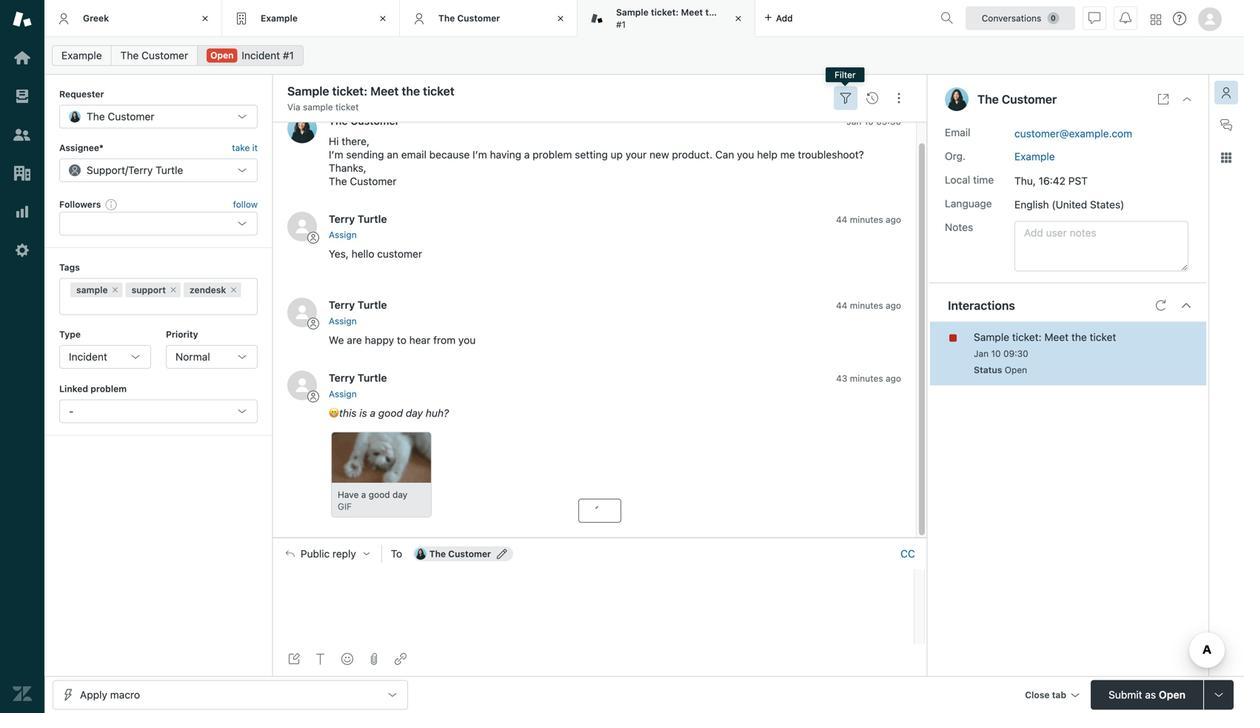 Task type: describe. For each thing, give the bounding box(es) containing it.
requester
[[59, 89, 104, 99]]

pst
[[1069, 175, 1088, 187]]

the inside secondary element
[[120, 49, 139, 61]]

main element
[[0, 0, 44, 713]]

is
[[359, 407, 367, 419]]

filter image
[[840, 92, 852, 104]]

ticket for sample ticket: meet the ticket jan 10 09:30 status open
[[1090, 331, 1116, 343]]

local time
[[945, 174, 994, 186]]

linked
[[59, 384, 88, 394]]

(united
[[1052, 199, 1087, 211]]

2 avatar image from the top
[[287, 212, 317, 241]]

a inside hi there, i'm sending an email because i'm having a problem setting up your new product. can you help me troubleshoot? thanks, the customer
[[524, 148, 530, 161]]

via sample ticket
[[287, 102, 359, 112]]

incident for incident
[[69, 351, 107, 363]]

your
[[626, 148, 647, 161]]

jan inside sample ticket: meet the ticket jan 10 09:30 status open
[[974, 349, 989, 359]]

to
[[391, 548, 402, 560]]

happy
[[365, 334, 394, 346]]

10 inside sample ticket: meet the ticket jan 10 09:30 status open
[[991, 349, 1001, 359]]

terry turtle assign for hello
[[329, 213, 387, 240]]

normal button
[[166, 345, 258, 369]]

help
[[757, 148, 778, 161]]

example for "example" link inside secondary element
[[61, 49, 102, 61]]

the customer link inside secondary element
[[111, 45, 198, 66]]

jan inside the "conversationlabel" log
[[847, 116, 862, 127]]

edit user image
[[497, 549, 507, 559]]

have a good day gif
[[338, 489, 408, 512]]

because
[[429, 148, 470, 161]]

language
[[945, 197, 992, 210]]

3 terry turtle link from the top
[[329, 372, 387, 384]]

assign for yes,
[[329, 230, 357, 240]]

follow button
[[233, 198, 258, 211]]

submit
[[1109, 689, 1143, 701]]

ago for 43 minutes ago text box
[[886, 373, 901, 384]]

cc button
[[901, 547, 915, 561]]

secondary element
[[44, 41, 1244, 70]]

customer inside hi there, i'm sending an email because i'm having a problem setting up your new product. can you help me troubleshoot? thanks, the customer
[[350, 175, 397, 187]]

email
[[401, 148, 427, 161]]

0 horizontal spatial problem
[[91, 384, 127, 394]]

are
[[347, 334, 362, 346]]

meet for sample ticket: meet the ticket jan 10 09:30 status open
[[1045, 331, 1069, 343]]

user image
[[945, 87, 969, 111]]

ticket for sample ticket: meet the ticket #1
[[722, 7, 747, 17]]

09:30 inside sample ticket: meet the ticket jan 10 09:30 status open
[[1004, 349, 1029, 359]]

insert emojis image
[[341, 653, 353, 665]]

reporting image
[[13, 202, 32, 221]]

macro
[[110, 689, 140, 701]]

draft mode image
[[288, 653, 300, 665]]

customer
[[377, 248, 422, 260]]

assign button for we
[[329, 314, 357, 328]]

hear
[[409, 334, 431, 346]]

apps image
[[1221, 152, 1232, 164]]

sample ticket: meet the ticket jan 10 09:30 status open
[[974, 331, 1116, 375]]

local
[[945, 174, 970, 186]]

followers
[[59, 199, 101, 209]]

0 vertical spatial day
[[406, 407, 423, 419]]

customer@example.com
[[1015, 127, 1133, 140]]

support / terry turtle
[[87, 164, 183, 176]]

customer inside tab
[[457, 13, 500, 23]]

to
[[397, 334, 407, 346]]

hide composer image
[[594, 532, 606, 544]]

hi
[[329, 135, 339, 147]]

take
[[232, 143, 250, 153]]

43
[[836, 373, 848, 384]]

conversations
[[982, 13, 1042, 23]]

minutes for 43 minutes ago text box
[[850, 373, 883, 384]]

2 i'm from the left
[[473, 148, 487, 161]]

product.
[[672, 148, 713, 161]]

ticket actions image
[[893, 92, 905, 104]]

incident #1
[[242, 49, 294, 61]]

a inside the have a good day gif
[[361, 489, 366, 500]]

Subject field
[[284, 82, 830, 100]]

customer context image
[[1221, 87, 1232, 99]]

example for "example" link to the bottom
[[1015, 150, 1055, 163]]

turtle for 4th avatar
[[358, 372, 387, 384]]

you inside hi there, i'm sending an email because i'm having a problem setting up your new product. can you help me troubleshoot? thanks, the customer
[[737, 148, 754, 161]]

thu, 16:42 pst
[[1015, 175, 1088, 187]]

close image for example
[[376, 11, 390, 26]]

close
[[1025, 690, 1050, 700]]

sample for sample ticket: meet the ticket #1
[[616, 7, 649, 17]]

hello
[[352, 248, 374, 260]]

have a good day.gif image
[[332, 432, 433, 483]]

1 horizontal spatial sample
[[303, 102, 333, 112]]

10 inside the "conversationlabel" log
[[864, 116, 874, 127]]

close image for the customer
[[553, 11, 568, 26]]

#1 inside secondary element
[[283, 49, 294, 61]]

4 avatar image from the top
[[287, 371, 317, 400]]

the customer inside requester element
[[87, 110, 154, 123]]

have
[[338, 489, 359, 500]]

time
[[973, 174, 994, 186]]

0 horizontal spatial ticket
[[336, 102, 359, 112]]

ago for 44 minutes ago text box
[[886, 214, 901, 225]]

example tab
[[222, 0, 400, 37]]

submit as open
[[1109, 689, 1186, 701]]

displays possible ticket submission types image
[[1213, 689, 1225, 701]]

we
[[329, 334, 344, 346]]

2 vertical spatial open
[[1159, 689, 1186, 701]]

1 avatar image from the top
[[287, 114, 317, 143]]

the inside tab
[[438, 13, 455, 23]]

there,
[[342, 135, 370, 147]]

org.
[[945, 150, 966, 162]]

normal
[[176, 351, 210, 363]]

priority
[[166, 329, 198, 340]]

jan 10 09:30
[[847, 116, 901, 127]]

customer@example.com image
[[415, 548, 426, 560]]

ticket: for sample ticket: meet the ticket #1
[[651, 7, 679, 17]]

close tab
[[1025, 690, 1067, 700]]

Jan 10 09:30 text field
[[847, 116, 901, 127]]

states)
[[1090, 199, 1125, 211]]

remove image for sample
[[111, 286, 120, 294]]

english (united states)
[[1015, 199, 1125, 211]]

via
[[287, 102, 300, 112]]

apply
[[80, 689, 107, 701]]

greek tab
[[44, 0, 222, 37]]

the inside requester element
[[87, 110, 105, 123]]

1 i'm from the left
[[329, 148, 343, 161]]

notifications image
[[1120, 12, 1132, 24]]

terry for third avatar from the top
[[329, 299, 355, 311]]

44 for 44 minutes ago text field
[[836, 300, 848, 311]]

customers image
[[13, 125, 32, 144]]

status
[[974, 365, 1002, 375]]

public reply button
[[273, 538, 381, 569]]

terry turtle link for hello
[[329, 213, 387, 225]]

turtle inside assignee* element
[[156, 164, 183, 176]]

greek
[[83, 13, 109, 23]]

example link inside secondary element
[[52, 45, 112, 66]]

linked problem
[[59, 384, 127, 394]]

notes
[[945, 221, 973, 233]]

tab containing sample ticket: meet the ticket
[[578, 0, 755, 37]]

close image for greek
[[198, 11, 213, 26]]

cc
[[901, 548, 915, 560]]

setting
[[575, 148, 608, 161]]

filter
[[835, 70, 856, 80]]

filter tooltip
[[826, 67, 865, 82]]

terry turtle link for are
[[329, 299, 387, 311]]

view more details image
[[1158, 93, 1170, 105]]

english
[[1015, 199, 1049, 211]]

support
[[132, 285, 166, 295]]

the for sample ticket: meet the ticket #1
[[705, 7, 720, 17]]

yes,
[[329, 248, 349, 260]]

take it
[[232, 143, 258, 153]]

44 minutes ago for 44 minutes ago text box
[[836, 214, 901, 225]]

me
[[781, 148, 795, 161]]

customer inside secondary element
[[142, 49, 188, 61]]

😁️ this is a good day huh?
[[329, 407, 449, 419]]

followers element
[[59, 212, 258, 236]]

1 vertical spatial example link
[[1015, 150, 1055, 163]]

can
[[715, 148, 734, 161]]

requester element
[[59, 105, 258, 128]]

terry turtle assign for are
[[329, 299, 387, 326]]



Task type: vqa. For each thing, say whether or not it's contained in the screenshot.
second min from the bottom of the page
no



Task type: locate. For each thing, give the bounding box(es) containing it.
the customer inside secondary element
[[120, 49, 188, 61]]

yes, hello customer
[[329, 248, 422, 260]]

2 vertical spatial example
[[1015, 150, 1055, 163]]

add
[[776, 13, 793, 23]]

ticket: inside sample ticket: meet the ticket #1
[[651, 7, 679, 17]]

huh?
[[426, 407, 449, 419]]

43 minutes ago
[[836, 373, 901, 384]]

minutes
[[850, 214, 883, 225], [850, 300, 883, 311], [850, 373, 883, 384]]

1 horizontal spatial #1
[[616, 19, 626, 30]]

assign button
[[329, 228, 357, 242], [329, 314, 357, 328], [329, 387, 357, 401]]

0 vertical spatial sample
[[616, 7, 649, 17]]

1 horizontal spatial example
[[261, 13, 298, 23]]

ticket: for sample ticket: meet the ticket jan 10 09:30 status open
[[1012, 331, 1042, 343]]

2 close image from the left
[[376, 11, 390, 26]]

2 terry turtle link from the top
[[329, 299, 387, 311]]

0 horizontal spatial meet
[[681, 7, 703, 17]]

1 vertical spatial ticket
[[336, 102, 359, 112]]

sample inside sample ticket: meet the ticket #1
[[616, 7, 649, 17]]

thanks,
[[329, 162, 366, 174]]

day inside the have a good day gif
[[393, 489, 408, 500]]

example up requester
[[61, 49, 102, 61]]

0 vertical spatial you
[[737, 148, 754, 161]]

0 vertical spatial ago
[[886, 214, 901, 225]]

1 horizontal spatial you
[[737, 148, 754, 161]]

turtle for third avatar from the top
[[358, 299, 387, 311]]

2 vertical spatial terry turtle assign
[[329, 372, 387, 399]]

the customer link
[[111, 45, 198, 66], [329, 115, 399, 127]]

0 horizontal spatial the customer link
[[111, 45, 198, 66]]

zendesk products image
[[1151, 14, 1161, 25]]

example up incident #1
[[261, 13, 298, 23]]

public
[[301, 548, 330, 560]]

sample up secondary element
[[616, 7, 649, 17]]

1 44 from the top
[[836, 214, 848, 225]]

2 minutes from the top
[[850, 300, 883, 311]]

2 horizontal spatial close image
[[553, 11, 568, 26]]

remove image right the support
[[169, 286, 178, 294]]

support
[[87, 164, 125, 176]]

Add user notes text field
[[1015, 221, 1189, 271]]

2 remove image from the left
[[169, 286, 178, 294]]

3 ago from the top
[[886, 373, 901, 384]]

the customer tab
[[400, 0, 578, 37]]

2 terry turtle assign from the top
[[329, 299, 387, 326]]

assign up yes,
[[329, 230, 357, 240]]

sample for sample ticket: meet the ticket jan 10 09:30 status open
[[974, 331, 1010, 343]]

09:30
[[876, 116, 901, 127], [1004, 349, 1029, 359]]

3 assign button from the top
[[329, 387, 357, 401]]

43 minutes ago text field
[[836, 373, 901, 384]]

1 horizontal spatial i'm
[[473, 148, 487, 161]]

2 horizontal spatial open
[[1159, 689, 1186, 701]]

-
[[69, 405, 74, 417]]

1 horizontal spatial incident
[[242, 49, 280, 61]]

3 avatar image from the top
[[287, 298, 317, 328]]

44 minutes ago text field
[[836, 300, 901, 311]]

a right have
[[361, 489, 366, 500]]

assign button for yes,
[[329, 228, 357, 242]]

admin image
[[13, 241, 32, 260]]

turtle up 'yes, hello customer'
[[358, 213, 387, 225]]

ticket:
[[651, 7, 679, 17], [1012, 331, 1042, 343]]

0 horizontal spatial example link
[[52, 45, 112, 66]]

the customer link up there,
[[329, 115, 399, 127]]

tabs tab list
[[44, 0, 935, 37]]

troubleshoot?
[[798, 148, 864, 161]]

remove image
[[229, 286, 238, 294]]

zendesk image
[[13, 684, 32, 704]]

the inside sample ticket: meet the ticket jan 10 09:30 status open
[[1072, 331, 1087, 343]]

ticket
[[722, 7, 747, 17], [336, 102, 359, 112], [1090, 331, 1116, 343]]

0 horizontal spatial ticket:
[[651, 7, 679, 17]]

having
[[490, 148, 521, 161]]

get started image
[[13, 48, 32, 67]]

open left incident #1
[[210, 50, 234, 60]]

it
[[252, 143, 258, 153]]

incident down type
[[69, 351, 107, 363]]

1 horizontal spatial the customer link
[[329, 115, 399, 127]]

0 vertical spatial 10
[[864, 116, 874, 127]]

1 terry turtle assign from the top
[[329, 213, 387, 240]]

problem inside hi there, i'm sending an email because i'm having a problem setting up your new product. can you help me troubleshoot? thanks, the customer
[[533, 148, 572, 161]]

terry right support
[[128, 164, 153, 176]]

minutes for 44 minutes ago text box
[[850, 214, 883, 225]]

1 horizontal spatial ticket
[[722, 7, 747, 17]]

3 close image from the left
[[553, 11, 568, 26]]

example link
[[52, 45, 112, 66], [1015, 150, 1055, 163]]

conversationlabel log
[[273, 102, 927, 538]]

44 down troubleshoot?
[[836, 214, 848, 225]]

1 assign from the top
[[329, 230, 357, 240]]

44 minutes ago text field
[[836, 214, 901, 225]]

0 vertical spatial the
[[705, 7, 720, 17]]

meet inside sample ticket: meet the ticket jan 10 09:30 status open
[[1045, 331, 1069, 343]]

the customer inside tab
[[438, 13, 500, 23]]

09:30 down ticket actions icon
[[876, 116, 901, 127]]

sample inside sample ticket: meet the ticket jan 10 09:30 status open
[[974, 331, 1010, 343]]

zendesk
[[190, 285, 226, 295]]

the
[[438, 13, 455, 23], [120, 49, 139, 61], [978, 92, 999, 106], [87, 110, 105, 123], [329, 115, 348, 127], [329, 175, 347, 187], [429, 549, 446, 559]]

1 vertical spatial 10
[[991, 349, 1001, 359]]

you
[[737, 148, 754, 161], [458, 334, 476, 346]]

terry turtle assign up 'are'
[[329, 299, 387, 326]]

0 vertical spatial minutes
[[850, 214, 883, 225]]

linked problem element
[[59, 400, 258, 423]]

i'm left having
[[473, 148, 487, 161]]

0 vertical spatial assign
[[329, 230, 357, 240]]

2 44 minutes ago from the top
[[836, 300, 901, 311]]

up
[[611, 148, 623, 161]]

1 vertical spatial minutes
[[850, 300, 883, 311]]

1 close image from the left
[[198, 11, 213, 26]]

1 horizontal spatial remove image
[[169, 286, 178, 294]]

2 vertical spatial assign button
[[329, 387, 357, 401]]

2 ago from the top
[[886, 300, 901, 311]]

09:30 down interactions at top right
[[1004, 349, 1029, 359]]

3 terry turtle assign from the top
[[329, 372, 387, 399]]

1 vertical spatial 44 minutes ago
[[836, 300, 901, 311]]

0 horizontal spatial close image
[[731, 11, 746, 26]]

2 assign from the top
[[329, 316, 357, 326]]

turtle for second avatar from the top of the the "conversationlabel" log
[[358, 213, 387, 225]]

thu,
[[1015, 175, 1036, 187]]

0 vertical spatial problem
[[533, 148, 572, 161]]

close image inside the greek tab
[[198, 11, 213, 26]]

reply
[[333, 548, 356, 560]]

1 vertical spatial good
[[369, 489, 390, 500]]

0 vertical spatial example link
[[52, 45, 112, 66]]

terry turtle link
[[329, 213, 387, 225], [329, 299, 387, 311], [329, 372, 387, 384]]

you right from
[[458, 334, 476, 346]]

1 vertical spatial day
[[393, 489, 408, 500]]

assign button up yes,
[[329, 228, 357, 242]]

1 horizontal spatial open
[[1005, 365, 1027, 375]]

incident inside popup button
[[69, 351, 107, 363]]

hi there, i'm sending an email because i'm having a problem setting up your new product. can you help me troubleshoot? thanks, the customer
[[329, 135, 864, 187]]

0 horizontal spatial incident
[[69, 351, 107, 363]]

terry turtle assign up is
[[329, 372, 387, 399]]

terry turtle link up hello
[[329, 213, 387, 225]]

you right can
[[737, 148, 754, 161]]

sample up jan 10 09:30 text field
[[974, 331, 1010, 343]]

a right having
[[524, 148, 530, 161]]

44 minutes ago for 44 minutes ago text field
[[836, 300, 901, 311]]

format text image
[[315, 653, 327, 665]]

add attachment image
[[368, 653, 380, 665]]

#1 up secondary element
[[616, 19, 626, 30]]

0 horizontal spatial open
[[210, 50, 234, 60]]

example up thu,
[[1015, 150, 1055, 163]]

1 minutes from the top
[[850, 214, 883, 225]]

tab
[[578, 0, 755, 37]]

2 assign button from the top
[[329, 314, 357, 328]]

0 vertical spatial 09:30
[[876, 116, 901, 127]]

1 horizontal spatial sample
[[974, 331, 1010, 343]]

the customer inside the "conversationlabel" log
[[329, 115, 399, 127]]

assign up this
[[329, 389, 357, 399]]

2 horizontal spatial example
[[1015, 150, 1055, 163]]

1 vertical spatial a
[[370, 407, 376, 419]]

open right 'as'
[[1159, 689, 1186, 701]]

sample ticket: meet the ticket #1
[[616, 7, 747, 30]]

1 vertical spatial the customer link
[[329, 115, 399, 127]]

incident inside secondary element
[[242, 49, 280, 61]]

close image inside example tab
[[376, 11, 390, 26]]

turtle up happy
[[358, 299, 387, 311]]

/
[[125, 164, 128, 176]]

0 horizontal spatial sample
[[616, 7, 649, 17]]

button displays agent's chat status as invisible. image
[[1089, 12, 1101, 24]]

tab
[[1052, 690, 1067, 700]]

the
[[705, 7, 720, 17], [1072, 331, 1087, 343]]

incident down example tab
[[242, 49, 280, 61]]

16:42
[[1039, 175, 1066, 187]]

example link up requester
[[52, 45, 112, 66]]

assignee* element
[[59, 158, 258, 182]]

public reply
[[301, 548, 356, 560]]

problem left setting
[[533, 148, 572, 161]]

add link (cmd k) image
[[395, 653, 407, 665]]

zendesk support image
[[13, 10, 32, 29]]

terry for second avatar from the top of the the "conversationlabel" log
[[329, 213, 355, 225]]

1 ago from the top
[[886, 214, 901, 225]]

sample
[[616, 7, 649, 17], [974, 331, 1010, 343]]

day left huh?
[[406, 407, 423, 419]]

1 horizontal spatial problem
[[533, 148, 572, 161]]

meet for sample ticket: meet the ticket #1
[[681, 7, 703, 17]]

0 horizontal spatial jan
[[847, 116, 862, 127]]

the inside hi there, i'm sending an email because i'm having a problem setting up your new product. can you help me troubleshoot? thanks, the customer
[[329, 175, 347, 187]]

assign up we
[[329, 316, 357, 326]]

turtle up is
[[358, 372, 387, 384]]

terry up yes,
[[329, 213, 355, 225]]

assign button up we
[[329, 314, 357, 328]]

2 horizontal spatial a
[[524, 148, 530, 161]]

1 assign button from the top
[[329, 228, 357, 242]]

0 vertical spatial ticket
[[722, 7, 747, 17]]

09:30 inside the "conversationlabel" log
[[876, 116, 901, 127]]

Jan 10 09:30 text field
[[974, 349, 1029, 359]]

a
[[524, 148, 530, 161], [370, 407, 376, 419], [361, 489, 366, 500]]

good
[[378, 407, 403, 419], [369, 489, 390, 500]]

add button
[[755, 0, 802, 36]]

terry turtle assign up hello
[[329, 213, 387, 240]]

0 vertical spatial incident
[[242, 49, 280, 61]]

meet inside sample ticket: meet the ticket #1
[[681, 7, 703, 17]]

3 minutes from the top
[[850, 373, 883, 384]]

3 assign from the top
[[329, 389, 357, 399]]

0 vertical spatial good
[[378, 407, 403, 419]]

1 horizontal spatial meet
[[1045, 331, 1069, 343]]

events image
[[867, 92, 878, 104]]

1 horizontal spatial a
[[370, 407, 376, 419]]

example inside tab
[[261, 13, 298, 23]]

2 vertical spatial minutes
[[850, 373, 883, 384]]

1 vertical spatial you
[[458, 334, 476, 346]]

assign button up this
[[329, 387, 357, 401]]

terry inside assignee* element
[[128, 164, 153, 176]]

email
[[945, 126, 971, 139]]

jan up status
[[974, 349, 989, 359]]

1 horizontal spatial the
[[1072, 331, 1087, 343]]

0 horizontal spatial a
[[361, 489, 366, 500]]

1 vertical spatial problem
[[91, 384, 127, 394]]

#1 down example tab
[[283, 49, 294, 61]]

ticket: inside sample ticket: meet the ticket jan 10 09:30 status open
[[1012, 331, 1042, 343]]

terry up this
[[329, 372, 355, 384]]

ticket inside sample ticket: meet the ticket #1
[[722, 7, 747, 17]]

2 vertical spatial terry turtle link
[[329, 372, 387, 384]]

avatar image
[[287, 114, 317, 143], [287, 212, 317, 241], [287, 298, 317, 328], [287, 371, 317, 400]]

10
[[864, 116, 874, 127], [991, 349, 1001, 359]]

remove image for support
[[169, 286, 178, 294]]

0 horizontal spatial 10
[[864, 116, 874, 127]]

close image inside "tabs" tab list
[[731, 11, 746, 26]]

0 vertical spatial jan
[[847, 116, 862, 127]]

the for sample ticket: meet the ticket jan 10 09:30 status open
[[1072, 331, 1087, 343]]

1 vertical spatial #1
[[283, 49, 294, 61]]

good right have
[[369, 489, 390, 500]]

incident button
[[59, 345, 151, 369]]

44 minutes ago
[[836, 214, 901, 225], [836, 300, 901, 311]]

example inside secondary element
[[61, 49, 102, 61]]

#1 inside sample ticket: meet the ticket #1
[[616, 19, 626, 30]]

0 horizontal spatial close image
[[198, 11, 213, 26]]

0 vertical spatial the customer link
[[111, 45, 198, 66]]

44
[[836, 214, 848, 225], [836, 300, 848, 311]]

0 horizontal spatial example
[[61, 49, 102, 61]]

0 vertical spatial 44 minutes ago
[[836, 214, 901, 225]]

assign for we
[[329, 316, 357, 326]]

sample down tags
[[76, 285, 108, 295]]

turtle right /
[[156, 164, 183, 176]]

0 horizontal spatial the
[[705, 7, 720, 17]]

1 vertical spatial ticket:
[[1012, 331, 1042, 343]]

the inside sample ticket: meet the ticket #1
[[705, 7, 720, 17]]

ago for 44 minutes ago text field
[[886, 300, 901, 311]]

1 vertical spatial open
[[1005, 365, 1027, 375]]

sample
[[303, 102, 333, 112], [76, 285, 108, 295]]

0 vertical spatial a
[[524, 148, 530, 161]]

open
[[210, 50, 234, 60], [1005, 365, 1027, 375], [1159, 689, 1186, 701]]

open inside secondary element
[[210, 50, 234, 60]]

conversations button
[[966, 6, 1075, 30]]

1 terry turtle link from the top
[[329, 213, 387, 225]]

terry
[[128, 164, 153, 176], [329, 213, 355, 225], [329, 299, 355, 311], [329, 372, 355, 384]]

tags
[[59, 262, 80, 273]]

i'm down hi
[[329, 148, 343, 161]]

customer inside requester element
[[108, 110, 154, 123]]

assign
[[329, 230, 357, 240], [329, 316, 357, 326], [329, 389, 357, 399]]

ticket inside sample ticket: meet the ticket jan 10 09:30 status open
[[1090, 331, 1116, 343]]

meet
[[681, 7, 703, 17], [1045, 331, 1069, 343]]

this
[[339, 407, 357, 419]]

0 vertical spatial example
[[261, 13, 298, 23]]

a right is
[[370, 407, 376, 419]]

we are happy to hear from you
[[329, 334, 476, 346]]

1 vertical spatial assign
[[329, 316, 357, 326]]

from
[[433, 334, 456, 346]]

jan down filter icon
[[847, 116, 862, 127]]

organizations image
[[13, 164, 32, 183]]

close tab button
[[1019, 680, 1085, 712]]

terry turtle link up is
[[329, 372, 387, 384]]

1 horizontal spatial jan
[[974, 349, 989, 359]]

terry turtle link up 'are'
[[329, 299, 387, 311]]

open inside sample ticket: meet the ticket jan 10 09:30 status open
[[1005, 365, 1027, 375]]

2 44 from the top
[[836, 300, 848, 311]]

terry up we
[[329, 299, 355, 311]]

follow
[[233, 199, 258, 210]]

0 vertical spatial assign button
[[329, 228, 357, 242]]

0 horizontal spatial 09:30
[[876, 116, 901, 127]]

1 vertical spatial 44
[[836, 300, 848, 311]]

1 vertical spatial terry turtle assign
[[329, 299, 387, 326]]

ticket: up jan 10 09:30 text field
[[1012, 331, 1042, 343]]

0 horizontal spatial remove image
[[111, 286, 120, 294]]

remove image left the support
[[111, 286, 120, 294]]

apply macro
[[80, 689, 140, 701]]

0 horizontal spatial i'm
[[329, 148, 343, 161]]

2 horizontal spatial ticket
[[1090, 331, 1116, 343]]

day down have a good day.gif image
[[393, 489, 408, 500]]

1 horizontal spatial close image
[[1181, 93, 1193, 105]]

1 horizontal spatial close image
[[376, 11, 390, 26]]

44 up '43'
[[836, 300, 848, 311]]

terry for 4th avatar
[[329, 372, 355, 384]]

sending
[[346, 148, 384, 161]]

close image
[[731, 11, 746, 26], [1181, 93, 1193, 105]]

minutes for 44 minutes ago text field
[[850, 300, 883, 311]]

0 horizontal spatial #1
[[283, 49, 294, 61]]

2 vertical spatial ticket
[[1090, 331, 1116, 343]]

views image
[[13, 87, 32, 106]]

😁️
[[329, 407, 339, 419]]

problem down the incident popup button
[[91, 384, 127, 394]]

10 down events icon
[[864, 116, 874, 127]]

0 vertical spatial meet
[[681, 7, 703, 17]]

example link up thu,
[[1015, 150, 1055, 163]]

open down jan 10 09:30 text field
[[1005, 365, 1027, 375]]

2 vertical spatial assign
[[329, 389, 357, 399]]

1 vertical spatial incident
[[69, 351, 107, 363]]

10 up status
[[991, 349, 1001, 359]]

ticket: up secondary element
[[651, 7, 679, 17]]

remove image
[[111, 286, 120, 294], [169, 286, 178, 294]]

0 horizontal spatial you
[[458, 334, 476, 346]]

1 vertical spatial close image
[[1181, 93, 1193, 105]]

#1
[[616, 19, 626, 30], [283, 49, 294, 61]]

good inside the have a good day gif
[[369, 489, 390, 500]]

44 for 44 minutes ago text box
[[836, 214, 848, 225]]

1 vertical spatial the
[[1072, 331, 1087, 343]]

close image
[[198, 11, 213, 26], [376, 11, 390, 26], [553, 11, 568, 26]]

1 vertical spatial example
[[61, 49, 102, 61]]

jan
[[847, 116, 862, 127], [974, 349, 989, 359]]

an
[[387, 148, 398, 161]]

1 remove image from the left
[[111, 286, 120, 294]]

2 vertical spatial a
[[361, 489, 366, 500]]

as
[[1145, 689, 1156, 701]]

close image inside the customer tab
[[553, 11, 568, 26]]

good right is
[[378, 407, 403, 419]]

close image right view more details image
[[1181, 93, 1193, 105]]

1 vertical spatial 09:30
[[1004, 349, 1029, 359]]

0 vertical spatial ticket:
[[651, 7, 679, 17]]

info on adding followers image
[[105, 198, 117, 210]]

0 vertical spatial close image
[[731, 11, 746, 26]]

incident for incident #1
[[242, 49, 280, 61]]

sample right "via"
[[303, 102, 333, 112]]

close image left add popup button
[[731, 11, 746, 26]]

assignee*
[[59, 143, 103, 153]]

1 44 minutes ago from the top
[[836, 214, 901, 225]]

1 vertical spatial ago
[[886, 300, 901, 311]]

get help image
[[1173, 12, 1187, 25]]

0 vertical spatial sample
[[303, 102, 333, 112]]

gif
[[338, 501, 352, 512]]

1 vertical spatial jan
[[974, 349, 989, 359]]

interactions
[[948, 299, 1015, 313]]

0 horizontal spatial sample
[[76, 285, 108, 295]]

incident
[[242, 49, 280, 61], [69, 351, 107, 363]]

the customer link down the greek tab
[[111, 45, 198, 66]]

new
[[650, 148, 669, 161]]



